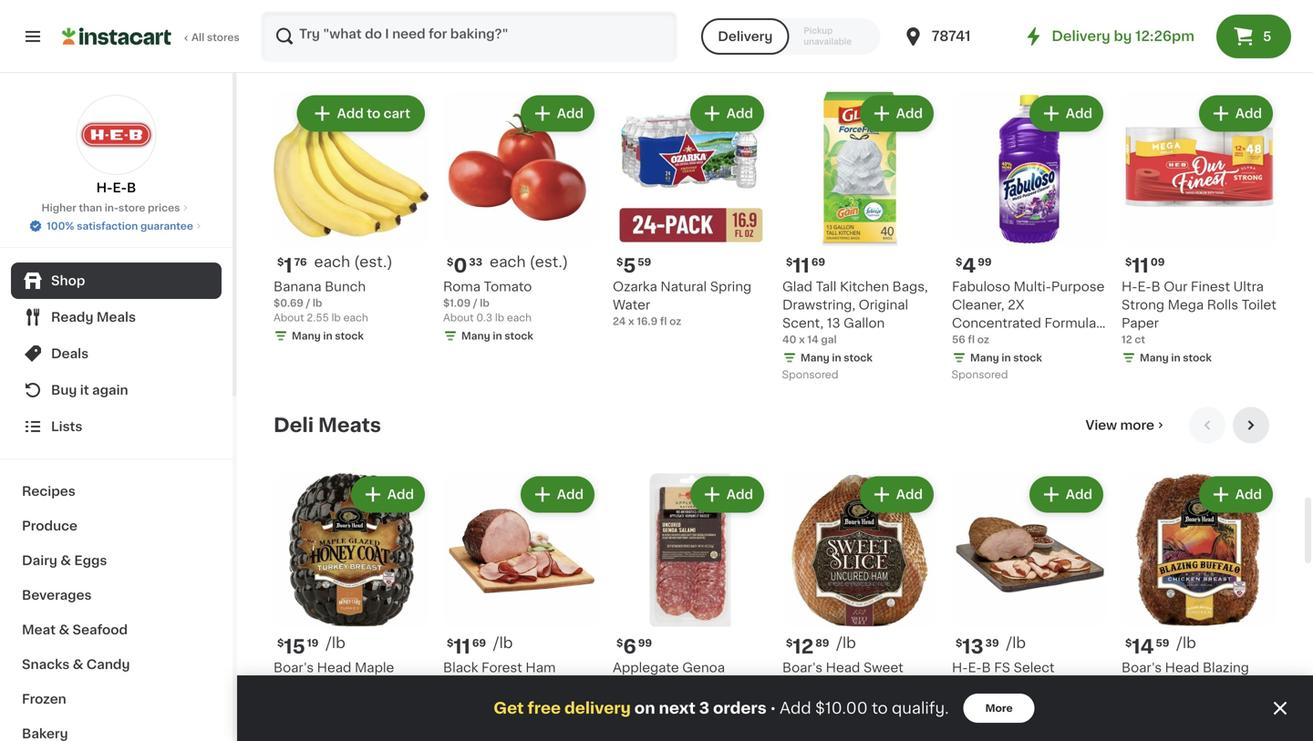 Task type: vqa. For each thing, say whether or not it's contained in the screenshot.
12 in the the $ 12 89 /lb
yes



Task type: describe. For each thing, give the bounding box(es) containing it.
meats
[[318, 416, 381, 435]]

12 inside $ 12 89 /lb
[[793, 638, 814, 657]]

each (est.) for 1
[[314, 255, 393, 270]]

40
[[783, 335, 797, 345]]

each inside $0.33 each (estimated) element
[[490, 255, 526, 270]]

add button for boar's head maple glazed honey coat cured turkey breast
[[353, 479, 423, 511]]

h-e-b link
[[76, 95, 156, 197]]

higher than in-store prices
[[42, 203, 180, 213]]

snacks & candy link
[[11, 648, 222, 682]]

lists
[[51, 421, 83, 433]]

banana
[[274, 281, 322, 293]]

Search field
[[263, 13, 676, 60]]

add for boar's head maple glazed honey coat cured turkey breast
[[388, 489, 414, 501]]

$10.00
[[816, 701, 868, 717]]

add for boar's head sweet slice boneless smoked ham
[[897, 489, 923, 501]]

bunch
[[325, 281, 366, 293]]

fabuloso
[[953, 281, 1011, 293]]

many in stock down 2.55
[[292, 331, 364, 341]]

paper
[[1122, 317, 1160, 330]]

satisfaction
[[77, 221, 138, 231]]

11 for $ 11 69
[[793, 256, 810, 276]]

h-e-b logo image
[[76, 95, 156, 175]]

99 for 6
[[638, 639, 652, 649]]

11 for $ 11 09
[[1133, 256, 1150, 276]]

many in stock for $ 11 69
[[801, 353, 873, 363]]

tall
[[816, 281, 837, 293]]

$ 13 39 /lb
[[956, 636, 1027, 657]]

1 item carousel region from the top
[[274, 0, 1277, 11]]

many for $ 11 69
[[801, 353, 830, 363]]

add button for h-e-b our finest ultra strong mega rolls toilet paper
[[1201, 97, 1272, 130]]

all stores
[[192, 32, 240, 42]]

lb up 2.55
[[313, 298, 322, 308]]

lb up 0.3
[[480, 298, 490, 308]]

1 horizontal spatial fl
[[968, 335, 975, 345]]

14 inside $ 14 59 /lb
[[1133, 638, 1155, 657]]

$11.69 per pound element
[[443, 636, 599, 659]]

store
[[119, 203, 145, 213]]

$ 11 09
[[1126, 256, 1166, 276]]

product group containing 1
[[274, 92, 429, 347]]

drawstring,
[[783, 299, 856, 312]]

lb right 0.3
[[495, 313, 505, 323]]

view more
[[1086, 419, 1155, 432]]

fabuloso multi-purpose cleaner, 2x concentrated formula, lavender
[[953, 281, 1105, 348]]

view more button
[[1079, 407, 1175, 444]]

& for snacks
[[73, 659, 83, 672]]

strong
[[1122, 299, 1165, 312]]

blazing
[[1203, 662, 1250, 675]]

stock down 'roma tomato $1.09 / lb about 0.3 lb each'
[[505, 331, 534, 341]]

add button for boar's head sweet slice boneless smoked ham
[[862, 479, 933, 511]]

many in stock for $ 4 99
[[971, 353, 1043, 363]]

/lb for 14
[[1177, 636, 1197, 651]]

roasted
[[1208, 680, 1262, 693]]

lists link
[[11, 409, 222, 445]]

$ for $ 15 19 /lb
[[277, 639, 284, 649]]

banana bunch $0.69 / lb about 2.55 lb each
[[274, 281, 368, 323]]

0 vertical spatial 4
[[963, 256, 977, 276]]

$ for $ 1 76
[[277, 257, 284, 267]]

0 horizontal spatial ham
[[526, 662, 556, 675]]

salami
[[613, 680, 656, 693]]

(est.) for 0
[[530, 255, 569, 270]]

genoa
[[683, 662, 725, 675]]

stock down banana bunch $0.69 / lb about 2.55 lb each
[[335, 331, 364, 341]]

view
[[1086, 419, 1118, 432]]

roma tomato $1.09 / lb about 0.3 lb each
[[443, 281, 532, 323]]

12 inside h-e-b our finest ultra strong mega rolls toilet paper 12 ct
[[1122, 335, 1133, 345]]

treatment tracker modal dialog
[[237, 676, 1314, 742]]

frozen link
[[11, 682, 222, 717]]

$ for $ 11 09
[[1126, 257, 1133, 267]]

recipes link
[[11, 474, 222, 509]]

select
[[1014, 662, 1055, 675]]

stock for $ 11 09
[[1184, 353, 1212, 363]]

mega
[[1168, 299, 1205, 312]]

product group containing 0
[[443, 92, 599, 347]]

add button for applegate genoa salami
[[692, 479, 763, 511]]

fl inside ozarka natural spring water 24 x 16.9 fl oz
[[660, 317, 667, 327]]

e- for h-e-b our finest ultra strong mega rolls toilet paper 12 ct
[[1138, 281, 1152, 293]]

add to cart button
[[299, 97, 423, 130]]

/ for 0
[[473, 298, 478, 308]]

add for h-e-b our finest ultra strong mega rolls toilet paper
[[1236, 107, 1263, 120]]

h-e-b fs select peppered turkey $0.84/oz
[[953, 662, 1062, 708]]

$ for $ 13 39 /lb
[[956, 639, 963, 649]]

$1.76 each (estimated) element
[[274, 254, 429, 278]]

service type group
[[702, 18, 881, 55]]

h- for h-e-b
[[96, 182, 113, 194]]

bags,
[[893, 281, 929, 293]]

sponsored badge image for 4
[[953, 371, 1008, 381]]

meat
[[22, 624, 56, 637]]

h- for h-e-b fs select peppered turkey $0.84/oz
[[953, 662, 969, 675]]

all stores link
[[62, 11, 241, 62]]

gal
[[822, 335, 837, 345]]

100%
[[47, 221, 74, 231]]

lb right 2.55
[[332, 313, 341, 323]]

orders
[[713, 701, 767, 717]]

snacks & candy
[[22, 659, 130, 672]]

finest
[[1192, 281, 1231, 293]]

favorites
[[379, 35, 473, 54]]

69 for $ 11 69
[[812, 257, 826, 267]]

multi-
[[1014, 281, 1052, 293]]

stock for $ 4 99
[[1014, 353, 1043, 363]]

sweet
[[864, 662, 904, 675]]

recipes
[[22, 485, 76, 498]]

product group containing 4
[[953, 92, 1108, 386]]

in down 'roma tomato $1.09 / lb about 0.3 lb each'
[[493, 331, 502, 341]]

many down 0.3
[[462, 331, 491, 341]]

chicken
[[1122, 699, 1175, 711]]

product group containing 5
[[613, 92, 768, 329]]

33
[[469, 257, 483, 267]]

$ 15 19 /lb
[[277, 636, 346, 657]]

qualify.
[[892, 701, 949, 717]]

natural
[[661, 281, 707, 293]]

ready meals
[[51, 311, 136, 324]]

product group containing 15
[[274, 473, 429, 742]]

add button for black forest ham
[[523, 479, 593, 511]]

each inside banana bunch $0.69 / lb about 2.55 lb each
[[344, 313, 368, 323]]

cart
[[384, 107, 411, 120]]

applegate genoa salami 4 oz
[[613, 662, 725, 708]]

4 inside applegate genoa salami 4 oz
[[613, 698, 620, 708]]

x inside glad tall kitchen bags, drawstring, original scent, 13 gallon 40 x 14 gal
[[799, 335, 805, 345]]

$ for $ 11 69
[[787, 257, 793, 267]]

scent,
[[783, 317, 824, 330]]

in for $ 4 99
[[1002, 353, 1012, 363]]

water
[[613, 299, 651, 312]]

oz inside applegate genoa salami 4 oz
[[623, 698, 635, 708]]

oz inside ozarka natural spring water 24 x 16.9 fl oz
[[670, 317, 682, 327]]

peppered
[[953, 680, 1015, 693]]

gallon
[[844, 317, 885, 330]]

$ for $ 14 59 /lb
[[1126, 639, 1133, 649]]

stock for $ 11 69
[[844, 353, 873, 363]]

$ for $ 11 69 /lb
[[447, 639, 454, 649]]

boar's head blazing buffalo style roasted chicken breast
[[1122, 662, 1262, 711]]

$ 11 69
[[787, 256, 826, 276]]

$ for $ 4 99
[[956, 257, 963, 267]]

next
[[659, 701, 696, 717]]

stores
[[207, 32, 240, 42]]

delivery for delivery by 12:26pm
[[1052, 30, 1111, 43]]

$0.33 each (estimated) element
[[443, 254, 599, 278]]

seafood
[[73, 624, 128, 637]]

0 horizontal spatial 5
[[623, 256, 636, 276]]

boar's for 15
[[274, 662, 314, 675]]

many for $ 11 09
[[1141, 353, 1169, 363]]

product group containing 6
[[613, 473, 768, 710]]

add button for roma tomato
[[523, 97, 593, 130]]

product group containing 14
[[1122, 473, 1277, 742]]

add inside treatment tracker modal dialog
[[780, 701, 812, 717]]

ozarka natural spring water 24 x 16.9 fl oz
[[613, 281, 752, 327]]

/lb for 13
[[1007, 636, 1027, 651]]

glazed
[[274, 680, 319, 693]]

boar's head maple glazed honey coat cured turkey breast
[[274, 662, 404, 711]]

15
[[284, 638, 305, 657]]

again
[[92, 384, 128, 397]]

all
[[192, 32, 205, 42]]

/ for 1
[[306, 298, 310, 308]]

h-e-b our finest ultra strong mega rolls toilet paper 12 ct
[[1122, 281, 1277, 345]]

buy it again link
[[11, 372, 222, 409]]

meals
[[97, 311, 136, 324]]

tomato
[[484, 281, 532, 293]]

higher than in-store prices link
[[42, 201, 191, 215]]

delivery by 12:26pm
[[1052, 30, 1195, 43]]

beverages link
[[11, 578, 222, 613]]

$ 0 33
[[447, 256, 483, 276]]

$0.81/oz
[[783, 716, 826, 726]]

style
[[1172, 680, 1205, 693]]

$13.39 per pound element
[[953, 636, 1108, 659]]

to inside treatment tracker modal dialog
[[872, 701, 888, 717]]

h- for h-e-b our finest ultra strong mega rolls toilet paper 12 ct
[[1122, 281, 1138, 293]]

delivery for delivery
[[718, 30, 773, 43]]



Task type: locate. For each thing, give the bounding box(es) containing it.
add button for h-e-b fs select peppered turkey
[[1032, 479, 1102, 511]]

0 horizontal spatial to
[[367, 107, 381, 120]]

$ left 39
[[956, 639, 963, 649]]

each (est.) for 0
[[490, 255, 569, 270]]

5 inside button
[[1264, 30, 1272, 43]]

100% satisfaction guarantee
[[47, 221, 193, 231]]

0 horizontal spatial 59
[[638, 257, 652, 267]]

69 up black
[[473, 639, 486, 649]]

/lb up forest
[[494, 636, 513, 651]]

1 sponsored badge image from the left
[[783, 371, 838, 381]]

add button for ozarka natural spring water
[[692, 97, 763, 130]]

11 for $ 11 69 /lb
[[454, 638, 471, 657]]

$ up ozarka
[[617, 257, 623, 267]]

about down $0.69
[[274, 313, 304, 323]]

head up honey
[[317, 662, 352, 675]]

1 vertical spatial e-
[[1138, 281, 1152, 293]]

0 horizontal spatial 11
[[454, 638, 471, 657]]

2 horizontal spatial b
[[1152, 281, 1161, 293]]

h- up strong
[[1122, 281, 1138, 293]]

fl right 16.9
[[660, 317, 667, 327]]

0 vertical spatial 14
[[808, 335, 819, 345]]

each (est.) up tomato
[[490, 255, 569, 270]]

0 vertical spatial e-
[[113, 182, 127, 194]]

1 / from the left
[[306, 298, 310, 308]]

dairy & eggs
[[22, 555, 107, 568]]

breast down the style
[[1178, 699, 1220, 711]]

2 about from the left
[[443, 313, 474, 323]]

$12.89 per pound element
[[783, 636, 938, 659]]

1 vertical spatial fl
[[968, 335, 975, 345]]

2 item carousel region from the top
[[274, 26, 1277, 393]]

None search field
[[261, 11, 678, 62]]

0 vertical spatial item carousel region
[[274, 0, 1277, 11]]

0 horizontal spatial fl
[[660, 317, 667, 327]]

/ up 2.55
[[306, 298, 310, 308]]

0 vertical spatial ham
[[526, 662, 556, 675]]

$ left 33
[[447, 257, 454, 267]]

&
[[60, 555, 71, 568], [59, 624, 69, 637], [73, 659, 83, 672]]

to left cart
[[367, 107, 381, 120]]

b for h-e-b
[[127, 182, 136, 194]]

oz right 16.9
[[670, 317, 682, 327]]

$15.19 per pound element
[[274, 636, 429, 659]]

add for roma tomato
[[557, 107, 584, 120]]

/ up 0.3
[[473, 298, 478, 308]]

breast inside boar's head blazing buffalo style roasted chicken breast
[[1178, 699, 1220, 711]]

(est.) for 1
[[354, 255, 393, 270]]

h- up higher than in-store prices
[[96, 182, 113, 194]]

/lb inside the $ 15 19 /lb
[[326, 636, 346, 651]]

sponsored badge image
[[783, 371, 838, 381], [953, 371, 1008, 381]]

sponsored badge image for 11
[[783, 371, 838, 381]]

2 vertical spatial h-
[[953, 662, 969, 675]]

x inside ozarka natural spring water 24 x 16.9 fl oz
[[629, 317, 635, 327]]

many in stock
[[292, 331, 364, 341], [462, 331, 534, 341], [801, 353, 873, 363], [971, 353, 1043, 363], [1141, 353, 1212, 363]]

product group containing 12
[[783, 473, 938, 742]]

boar's inside boar's head sweet slice boneless smoked ham $0.81/oz
[[783, 662, 823, 675]]

each inside the $1.76 each (estimated) element
[[314, 255, 350, 270]]

/lb
[[326, 636, 346, 651], [494, 636, 513, 651], [837, 636, 857, 651], [1007, 636, 1027, 651], [1177, 636, 1197, 651]]

3 head from the left
[[1166, 662, 1200, 675]]

deals
[[51, 348, 89, 360]]

0 vertical spatial 12
[[1122, 335, 1133, 345]]

$
[[277, 257, 284, 267], [447, 257, 454, 267], [617, 257, 623, 267], [787, 257, 793, 267], [956, 257, 963, 267], [1126, 257, 1133, 267], [277, 639, 284, 649], [447, 639, 454, 649], [617, 639, 623, 649], [787, 639, 793, 649], [956, 639, 963, 649], [1126, 639, 1133, 649]]

produce link
[[11, 509, 222, 544]]

e- up higher than in-store prices link
[[113, 182, 127, 194]]

$ up applegate
[[617, 639, 623, 649]]

add for applegate genoa salami
[[727, 489, 754, 501]]

1 each (est.) from the left
[[314, 255, 393, 270]]

1 horizontal spatial e-
[[969, 662, 982, 675]]

0
[[454, 256, 468, 276]]

add for boar's head blazing buffalo style roasted chicken breast
[[1236, 489, 1263, 501]]

boar's up buffalo
[[1122, 662, 1163, 675]]

1 vertical spatial 4
[[613, 698, 620, 708]]

ready
[[51, 311, 93, 324]]

1 horizontal spatial to
[[872, 701, 888, 717]]

99 right 6
[[638, 639, 652, 649]]

0 horizontal spatial 4
[[613, 698, 620, 708]]

0 horizontal spatial 13
[[827, 317, 841, 330]]

/lb for 15
[[326, 636, 346, 651]]

1 vertical spatial b
[[1152, 281, 1161, 293]]

b for h-e-b our finest ultra strong mega rolls toilet paper 12 ct
[[1152, 281, 1161, 293]]

99 for 4
[[978, 257, 992, 267]]

69 for $ 11 69 /lb
[[473, 639, 486, 649]]

13 up gal
[[827, 317, 841, 330]]

2 / from the left
[[473, 298, 478, 308]]

99 inside $ 6 99
[[638, 639, 652, 649]]

add for h-e-b fs select peppered turkey
[[1066, 489, 1093, 501]]

in down 2.55
[[323, 331, 333, 341]]

1 horizontal spatial about
[[443, 313, 474, 323]]

in for $ 11 09
[[1172, 353, 1181, 363]]

free
[[528, 701, 561, 717]]

$ for $ 6 99
[[617, 639, 623, 649]]

1 vertical spatial to
[[872, 701, 888, 717]]

many for $ 4 99
[[971, 353, 1000, 363]]

2 horizontal spatial oz
[[978, 335, 990, 345]]

2 boar's from the left
[[783, 662, 823, 675]]

e- for h-e-b
[[113, 182, 127, 194]]

1 vertical spatial 5
[[623, 256, 636, 276]]

rolls
[[1208, 299, 1239, 312]]

1 horizontal spatial delivery
[[1052, 30, 1111, 43]]

deli
[[274, 416, 314, 435]]

59 inside $ 5 59
[[638, 257, 652, 267]]

sponsored badge image down lavender
[[953, 371, 1008, 381]]

•
[[771, 701, 776, 716]]

buy it again
[[51, 384, 128, 397]]

frozen
[[22, 693, 66, 706]]

0 horizontal spatial x
[[629, 317, 635, 327]]

$ 11 69 /lb
[[447, 636, 513, 657]]

b left our
[[1152, 281, 1161, 293]]

h- up the peppered
[[953, 662, 969, 675]]

59 for 5
[[638, 257, 652, 267]]

e- up strong
[[1138, 281, 1152, 293]]

more button
[[964, 694, 1035, 724]]

69
[[812, 257, 826, 267], [473, 639, 486, 649]]

h-
[[96, 182, 113, 194], [1122, 281, 1138, 293], [953, 662, 969, 675]]

item carousel region containing customer favorites
[[274, 26, 1277, 393]]

$ left 76
[[277, 257, 284, 267]]

e- for h-e-b fs select peppered turkey $0.84/oz
[[969, 662, 982, 675]]

(est.) inside $0.33 each (estimated) element
[[530, 255, 569, 270]]

/lb inside $ 13 39 /lb
[[1007, 636, 1027, 651]]

b up "store"
[[127, 182, 136, 194]]

black
[[443, 662, 479, 675]]

head up boneless
[[826, 662, 861, 675]]

breast
[[363, 699, 404, 711], [1178, 699, 1220, 711]]

1 head from the left
[[317, 662, 352, 675]]

0 horizontal spatial /
[[306, 298, 310, 308]]

1 vertical spatial item carousel region
[[274, 26, 1277, 393]]

0 vertical spatial to
[[367, 107, 381, 120]]

about for 0
[[443, 313, 474, 323]]

dairy
[[22, 555, 57, 568]]

99 inside "$ 4 99"
[[978, 257, 992, 267]]

glad
[[783, 281, 813, 293]]

b left fs
[[982, 662, 992, 675]]

ham up $0.81/oz
[[783, 699, 813, 711]]

99 up fabuloso at the right of the page
[[978, 257, 992, 267]]

in down lavender
[[1002, 353, 1012, 363]]

kitchen
[[840, 281, 890, 293]]

1 horizontal spatial (est.)
[[530, 255, 569, 270]]

in down h-e-b our finest ultra strong mega rolls toilet paper 12 ct at the top right
[[1172, 353, 1181, 363]]

4 down salami
[[613, 698, 620, 708]]

h-e-b
[[96, 182, 136, 194]]

$ inside $ 14 59 /lb
[[1126, 639, 1133, 649]]

2 horizontal spatial boar's
[[1122, 662, 1163, 675]]

(est.) inside the $1.76 each (estimated) element
[[354, 255, 393, 270]]

many down lavender
[[971, 353, 1000, 363]]

ultra
[[1234, 281, 1265, 293]]

breast down coat
[[363, 699, 404, 711]]

meat & seafood link
[[11, 613, 222, 648]]

head for 14
[[1166, 662, 1200, 675]]

0 vertical spatial 69
[[812, 257, 826, 267]]

2 vertical spatial e-
[[969, 662, 982, 675]]

& left the eggs
[[60, 555, 71, 568]]

59 up ozarka
[[638, 257, 652, 267]]

11 up black
[[454, 638, 471, 657]]

12 left 89
[[793, 638, 814, 657]]

11 inside the $ 11 69 /lb
[[454, 638, 471, 657]]

spring
[[711, 281, 752, 293]]

69 up 'tall'
[[812, 257, 826, 267]]

1 horizontal spatial 69
[[812, 257, 826, 267]]

$ left 19
[[277, 639, 284, 649]]

& for meat
[[59, 624, 69, 637]]

on
[[635, 701, 656, 717]]

89
[[816, 639, 830, 649]]

0 horizontal spatial turkey
[[316, 699, 359, 711]]

$ 1 76
[[277, 256, 307, 276]]

2 vertical spatial oz
[[623, 698, 635, 708]]

product group containing 13
[[953, 473, 1108, 710]]

13 left 39
[[963, 638, 984, 657]]

1 breast from the left
[[363, 699, 404, 711]]

0 horizontal spatial 69
[[473, 639, 486, 649]]

higher
[[42, 203, 76, 213]]

boar's for 14
[[1122, 662, 1163, 675]]

oz down salami
[[623, 698, 635, 708]]

0 horizontal spatial 99
[[638, 639, 652, 649]]

0 vertical spatial h-
[[96, 182, 113, 194]]

$ inside $ 5 59
[[617, 257, 623, 267]]

1 vertical spatial &
[[59, 624, 69, 637]]

about down $1.09
[[443, 313, 474, 323]]

1 horizontal spatial b
[[982, 662, 992, 675]]

6
[[623, 638, 637, 657]]

99
[[978, 257, 992, 267], [638, 639, 652, 649]]

0 vertical spatial 59
[[638, 257, 652, 267]]

1 horizontal spatial 14
[[1133, 638, 1155, 657]]

boar's inside boar's head blazing buffalo style roasted chicken breast
[[1122, 662, 1163, 675]]

100% satisfaction guarantee button
[[28, 215, 204, 234]]

many in stock down ct
[[1141, 353, 1212, 363]]

& for dairy
[[60, 555, 71, 568]]

/lb right 19
[[326, 636, 346, 651]]

2 /lb from the left
[[494, 636, 513, 651]]

delivery left by
[[1052, 30, 1111, 43]]

b inside h-e-b our finest ultra strong mega rolls toilet paper 12 ct
[[1152, 281, 1161, 293]]

4 up fabuloso at the right of the page
[[963, 256, 977, 276]]

2 head from the left
[[826, 662, 861, 675]]

each (est.) up bunch
[[314, 255, 393, 270]]

1 vertical spatial ham
[[783, 699, 813, 711]]

2x
[[1008, 299, 1025, 312]]

sponsored badge image inside product group
[[953, 371, 1008, 381]]

stock down "gallon" on the top
[[844, 353, 873, 363]]

$14.59 per pound element
[[1122, 636, 1277, 659]]

delivery inside delivery button
[[718, 30, 773, 43]]

by
[[1115, 30, 1133, 43]]

$ up black
[[447, 639, 454, 649]]

1 vertical spatial 12
[[793, 638, 814, 657]]

b
[[127, 182, 136, 194], [1152, 281, 1161, 293], [982, 662, 992, 675]]

concentrated
[[953, 317, 1042, 330]]

breast inside boar's head maple glazed honey coat cured turkey breast
[[363, 699, 404, 711]]

2 vertical spatial item carousel region
[[274, 407, 1277, 742]]

3 boar's from the left
[[1122, 662, 1163, 675]]

stock down h-e-b our finest ultra strong mega rolls toilet paper 12 ct at the top right
[[1184, 353, 1212, 363]]

4 /lb from the left
[[1007, 636, 1027, 651]]

$ inside $ 11 09
[[1126, 257, 1133, 267]]

0 horizontal spatial breast
[[363, 699, 404, 711]]

fl right 56
[[968, 335, 975, 345]]

13 inside $ 13 39 /lb
[[963, 638, 984, 657]]

1 /lb from the left
[[326, 636, 346, 651]]

$ inside $ 0 33
[[447, 257, 454, 267]]

cleaner,
[[953, 299, 1005, 312]]

0 horizontal spatial delivery
[[718, 30, 773, 43]]

$0.84/oz
[[953, 698, 999, 708]]

/lb inside the $ 11 69 /lb
[[494, 636, 513, 651]]

59 for 14
[[1157, 639, 1170, 649]]

about inside banana bunch $0.69 / lb about 2.55 lb each
[[274, 313, 304, 323]]

formula,
[[1045, 317, 1100, 330]]

1 horizontal spatial boar's
[[783, 662, 823, 675]]

2 horizontal spatial 11
[[1133, 256, 1150, 276]]

0 vertical spatial oz
[[670, 317, 682, 327]]

2 each (est.) from the left
[[490, 255, 569, 270]]

0 horizontal spatial each (est.)
[[314, 255, 393, 270]]

0 vertical spatial b
[[127, 182, 136, 194]]

many in stock down gal
[[801, 353, 873, 363]]

59
[[638, 257, 652, 267], [1157, 639, 1170, 649]]

$ for $ 12 89 /lb
[[787, 639, 793, 649]]

& left candy
[[73, 659, 83, 672]]

1 horizontal spatial sponsored badge image
[[953, 371, 1008, 381]]

0 vertical spatial &
[[60, 555, 71, 568]]

add button for boar's head blazing buffalo style roasted chicken breast
[[1201, 479, 1272, 511]]

many in stock for $ 11 09
[[1141, 353, 1212, 363]]

x right 24
[[629, 317, 635, 327]]

purpose
[[1052, 281, 1105, 293]]

item carousel region containing deli meats
[[274, 407, 1277, 742]]

$ for $ 0 33
[[447, 257, 454, 267]]

1 vertical spatial 13
[[963, 638, 984, 657]]

delivery
[[1052, 30, 1111, 43], [718, 30, 773, 43]]

/lb for 11
[[494, 636, 513, 651]]

in down gal
[[832, 353, 842, 363]]

2 vertical spatial b
[[982, 662, 992, 675]]

$ 14 59 /lb
[[1126, 636, 1197, 657]]

bakery
[[22, 728, 68, 741]]

56 fl oz
[[953, 335, 990, 345]]

b for h-e-b fs select peppered turkey $0.84/oz
[[982, 662, 992, 675]]

each up bunch
[[314, 255, 350, 270]]

(est.) up tomato
[[530, 255, 569, 270]]

5 /lb from the left
[[1177, 636, 1197, 651]]

turkey down select
[[1019, 680, 1062, 693]]

to down smoked at the bottom
[[872, 701, 888, 717]]

0 horizontal spatial b
[[127, 182, 136, 194]]

boar's up glazed
[[274, 662, 314, 675]]

0 horizontal spatial h-
[[96, 182, 113, 194]]

to inside button
[[367, 107, 381, 120]]

11 up glad
[[793, 256, 810, 276]]

/ inside banana bunch $0.69 / lb about 2.55 lb each
[[306, 298, 310, 308]]

many down 2.55
[[292, 331, 321, 341]]

maple
[[355, 662, 394, 675]]

09
[[1151, 257, 1166, 267]]

each down bunch
[[344, 313, 368, 323]]

h- inside h-e-b fs select peppered turkey $0.84/oz
[[953, 662, 969, 675]]

turkey inside h-e-b fs select peppered turkey $0.84/oz
[[1019, 680, 1062, 693]]

each
[[314, 255, 350, 270], [490, 255, 526, 270], [344, 313, 368, 323], [507, 313, 532, 323]]

& inside meat & seafood link
[[59, 624, 69, 637]]

2 horizontal spatial e-
[[1138, 281, 1152, 293]]

0 horizontal spatial (est.)
[[354, 255, 393, 270]]

& right the meat
[[59, 624, 69, 637]]

in
[[323, 331, 333, 341], [493, 331, 502, 341], [832, 353, 842, 363], [1002, 353, 1012, 363], [1172, 353, 1181, 363]]

e- up the peppered
[[969, 662, 982, 675]]

0 horizontal spatial 14
[[808, 335, 819, 345]]

add for black forest ham
[[557, 489, 584, 501]]

head inside boar's head sweet slice boneless smoked ham $0.81/oz
[[826, 662, 861, 675]]

& inside snacks & candy link
[[73, 659, 83, 672]]

$ inside $ 6 99
[[617, 639, 623, 649]]

/lb for 12
[[837, 636, 857, 651]]

in for $ 11 69
[[832, 353, 842, 363]]

$ left "09"
[[1126, 257, 1133, 267]]

about inside 'roma tomato $1.09 / lb about 0.3 lb each'
[[443, 313, 474, 323]]

cured
[[274, 699, 313, 711]]

$ for $ 5 59
[[617, 257, 623, 267]]

deals link
[[11, 336, 222, 372]]

2 (est.) from the left
[[530, 255, 569, 270]]

1 horizontal spatial h-
[[953, 662, 969, 675]]

0 horizontal spatial oz
[[623, 698, 635, 708]]

1 vertical spatial h-
[[1122, 281, 1138, 293]]

2 breast from the left
[[1178, 699, 1220, 711]]

1 boar's from the left
[[274, 662, 314, 675]]

/ inside 'roma tomato $1.09 / lb about 0.3 lb each'
[[473, 298, 478, 308]]

head inside boar's head blazing buffalo style roasted chicken breast
[[1166, 662, 1200, 675]]

$ 12 89 /lb
[[787, 636, 857, 657]]

1 horizontal spatial x
[[799, 335, 805, 345]]

head inside boar's head maple glazed honey coat cured turkey breast
[[317, 662, 352, 675]]

0 vertical spatial 5
[[1264, 30, 1272, 43]]

stock down fabuloso multi-purpose cleaner, 2x concentrated formula, lavender
[[1014, 353, 1043, 363]]

/lb up the style
[[1177, 636, 1197, 651]]

0 horizontal spatial boar's
[[274, 662, 314, 675]]

69 inside the $ 11 69 /lb
[[473, 639, 486, 649]]

1 horizontal spatial each (est.)
[[490, 255, 569, 270]]

e- inside h-e-b our finest ultra strong mega rolls toilet paper 12 ct
[[1138, 281, 1152, 293]]

about for 1
[[274, 313, 304, 323]]

1 vertical spatial 99
[[638, 639, 652, 649]]

roma
[[443, 281, 481, 293]]

14 up buffalo
[[1133, 638, 1155, 657]]

many down ct
[[1141, 353, 1169, 363]]

applegate
[[613, 662, 679, 675]]

in-
[[105, 203, 119, 213]]

2 sponsored badge image from the left
[[953, 371, 1008, 381]]

boar's inside boar's head maple glazed honey coat cured turkey breast
[[274, 662, 314, 675]]

product group
[[274, 92, 429, 347], [443, 92, 599, 347], [613, 92, 768, 329], [783, 92, 938, 386], [953, 92, 1108, 386], [1122, 92, 1277, 369], [274, 473, 429, 742], [443, 473, 599, 692], [613, 473, 768, 710], [783, 473, 938, 742], [953, 473, 1108, 710], [1122, 473, 1277, 742]]

1 horizontal spatial 99
[[978, 257, 992, 267]]

1 horizontal spatial 4
[[963, 256, 977, 276]]

5
[[1264, 30, 1272, 43], [623, 256, 636, 276]]

head up the style
[[1166, 662, 1200, 675]]

meat & seafood
[[22, 624, 128, 637]]

many in stock down 0.3
[[462, 331, 534, 341]]

59 inside $ 14 59 /lb
[[1157, 639, 1170, 649]]

12 left ct
[[1122, 335, 1133, 345]]

1 vertical spatial turkey
[[316, 699, 359, 711]]

glad tall kitchen bags, drawstring, original scent, 13 gallon 40 x 14 gal
[[783, 281, 929, 345]]

$ inside the $ 15 19 /lb
[[277, 639, 284, 649]]

16.9
[[637, 317, 658, 327]]

1
[[284, 256, 292, 276]]

h- inside h-e-b our finest ultra strong mega rolls toilet paper 12 ct
[[1122, 281, 1138, 293]]

coat
[[368, 680, 399, 693]]

toilet
[[1242, 299, 1277, 312]]

0 vertical spatial x
[[629, 317, 635, 327]]

1 horizontal spatial breast
[[1178, 699, 1220, 711]]

$ left 89
[[787, 639, 793, 649]]

/
[[306, 298, 310, 308], [473, 298, 478, 308]]

& inside dairy & eggs link
[[60, 555, 71, 568]]

2 horizontal spatial head
[[1166, 662, 1200, 675]]

ham
[[526, 662, 556, 675], [783, 699, 813, 711]]

original
[[859, 299, 909, 312]]

0 horizontal spatial about
[[274, 313, 304, 323]]

1 vertical spatial 59
[[1157, 639, 1170, 649]]

$ up fabuloso at the right of the page
[[956, 257, 963, 267]]

produce
[[22, 520, 78, 533]]

$ inside "$ 4 99"
[[956, 257, 963, 267]]

1 horizontal spatial 59
[[1157, 639, 1170, 649]]

instacart logo image
[[62, 26, 172, 47]]

1 horizontal spatial turkey
[[1019, 680, 1062, 693]]

each up tomato
[[490, 255, 526, 270]]

78741
[[932, 30, 971, 43]]

0 vertical spatial turkey
[[1019, 680, 1062, 693]]

sponsored badge image down gal
[[783, 371, 838, 381]]

1 vertical spatial oz
[[978, 335, 990, 345]]

13
[[827, 317, 841, 330], [963, 638, 984, 657]]

3 /lb from the left
[[837, 636, 857, 651]]

e- inside h-e-b fs select peppered turkey $0.84/oz
[[969, 662, 982, 675]]

oz down the concentrated
[[978, 335, 990, 345]]

b inside h-e-b fs select peppered turkey $0.84/oz
[[982, 662, 992, 675]]

delivery inside delivery by 12:26pm link
[[1052, 30, 1111, 43]]

1 horizontal spatial 12
[[1122, 335, 1133, 345]]

delivery down page 1 of 9 group
[[718, 30, 773, 43]]

many in stock down lavender
[[971, 353, 1043, 363]]

/lb inside $ 12 89 /lb
[[837, 636, 857, 651]]

1 horizontal spatial 11
[[793, 256, 810, 276]]

page 1 of 9 group
[[274, 0, 1277, 11]]

13 inside glad tall kitchen bags, drawstring, original scent, 13 gallon 40 x 14 gal
[[827, 317, 841, 330]]

each down tomato
[[507, 313, 532, 323]]

/lb right 39
[[1007, 636, 1027, 651]]

guarantee
[[140, 221, 193, 231]]

11
[[793, 256, 810, 276], [1133, 256, 1150, 276], [454, 638, 471, 657]]

/lb inside $ 14 59 /lb
[[1177, 636, 1197, 651]]

candy
[[86, 659, 130, 672]]

$ inside the $ 11 69 /lb
[[447, 639, 454, 649]]

$ inside $ 11 69
[[787, 257, 793, 267]]

x right "40" at the right of the page
[[799, 335, 805, 345]]

1 horizontal spatial oz
[[670, 317, 682, 327]]

x
[[629, 317, 635, 327], [799, 335, 805, 345]]

69 inside $ 11 69
[[812, 257, 826, 267]]

0 vertical spatial 13
[[827, 317, 841, 330]]

1 horizontal spatial 13
[[963, 638, 984, 657]]

boar's up "slice"
[[783, 662, 823, 675]]

ozarka
[[613, 281, 658, 293]]

turkey inside boar's head maple glazed honey coat cured turkey breast
[[316, 699, 359, 711]]

1 about from the left
[[274, 313, 304, 323]]

1 vertical spatial 14
[[1133, 638, 1155, 657]]

each inside 'roma tomato $1.09 / lb about 0.3 lb each'
[[507, 313, 532, 323]]

$ inside $ 12 89 /lb
[[787, 639, 793, 649]]

add for ozarka natural spring water
[[727, 107, 754, 120]]

head for 15
[[317, 662, 352, 675]]

(est.) up bunch
[[354, 255, 393, 270]]

each (est.) inside $0.33 each (estimated) element
[[490, 255, 569, 270]]

1 vertical spatial x
[[799, 335, 805, 345]]

shop
[[51, 275, 85, 287]]

0 vertical spatial 99
[[978, 257, 992, 267]]

$ up buffalo
[[1126, 639, 1133, 649]]

$ inside $ 13 39 /lb
[[956, 639, 963, 649]]

1 horizontal spatial ham
[[783, 699, 813, 711]]

ham inside boar's head sweet slice boneless smoked ham $0.81/oz
[[783, 699, 813, 711]]

$ inside $ 1 76
[[277, 257, 284, 267]]

1 vertical spatial 69
[[473, 639, 486, 649]]

59 up buffalo
[[1157, 639, 1170, 649]]

14 left gal
[[808, 335, 819, 345]]

item carousel region
[[274, 0, 1277, 11], [274, 26, 1277, 393], [274, 407, 1277, 742]]

1 horizontal spatial head
[[826, 662, 861, 675]]

3 item carousel region from the top
[[274, 407, 1277, 742]]

1 (est.) from the left
[[354, 255, 393, 270]]

14 inside glad tall kitchen bags, drawstring, original scent, 13 gallon 40 x 14 gal
[[808, 335, 819, 345]]

many down gal
[[801, 353, 830, 363]]

each (est.) inside the $1.76 each (estimated) element
[[314, 255, 393, 270]]

0 horizontal spatial e-
[[113, 182, 127, 194]]

2 vertical spatial &
[[73, 659, 83, 672]]

add to cart
[[337, 107, 411, 120]]

0 horizontal spatial 12
[[793, 638, 814, 657]]

$1.09
[[443, 298, 471, 308]]

0 vertical spatial fl
[[660, 317, 667, 327]]



